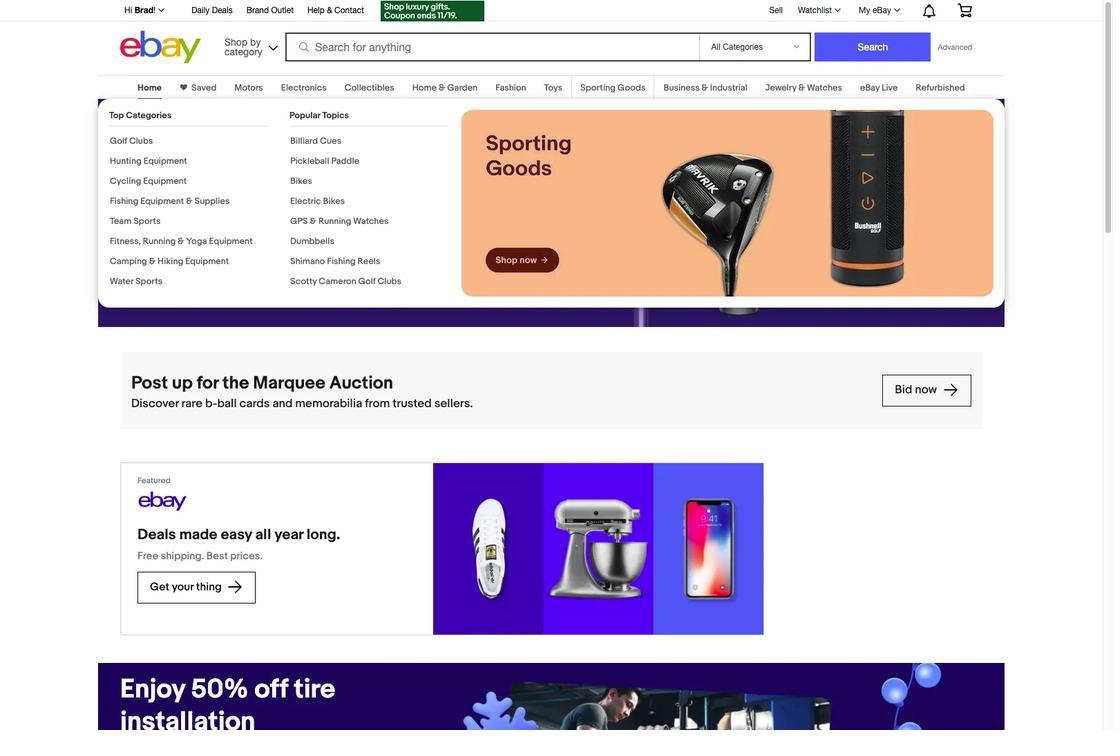 Task type: vqa. For each thing, say whether or not it's contained in the screenshot.
The Art Drawings
no



Task type: locate. For each thing, give the bounding box(es) containing it.
toys link
[[544, 82, 563, 93]]

goods
[[618, 82, 646, 93]]

jewelry & watches link
[[766, 82, 843, 93]]

sporting goods link
[[581, 82, 646, 93]]

0 vertical spatial deals
[[212, 6, 233, 15]]

& for help & contact
[[327, 6, 332, 15]]

& for jewelry & watches
[[799, 82, 805, 93]]

ebay inside main content
[[861, 82, 880, 93]]

don't
[[133, 236, 161, 250]]

pickleball paddle
[[290, 156, 360, 167]]

sports down direct
[[134, 216, 161, 227]]

1 horizontal spatial deals
[[212, 6, 233, 15]]

0 horizontal spatial up
[[153, 180, 168, 195]]

0 vertical spatial from
[[158, 195, 184, 211]]

1 vertical spatial watches
[[353, 216, 389, 227]]

hunting equipment link
[[110, 156, 187, 167]]

& for business & industrial
[[702, 82, 709, 93]]

1 vertical spatial clubs
[[378, 276, 402, 287]]

the inside post up for the marquee auction discover rare b-ball cards and memorabilia from trusted sellers.
[[223, 373, 249, 394]]

1 horizontal spatial fishing
[[327, 256, 356, 267]]

business & industrial
[[664, 82, 748, 93]]

fishing inside the top categories element
[[110, 196, 138, 207]]

brand.
[[208, 195, 245, 211]]

fishing
[[110, 196, 138, 207], [327, 256, 356, 267]]

main content
[[0, 67, 1103, 730]]

fishing equipment & supplies
[[110, 196, 230, 207]]

up to $350 off dyson wrap up limited-time holiday deals direct from the brand.
[[120, 109, 319, 211]]

1 vertical spatial deals
[[138, 526, 176, 544]]

from inside up to $350 off dyson wrap up limited-time holiday deals direct from the brand.
[[158, 195, 184, 211]]

1 horizontal spatial home
[[413, 82, 437, 93]]

0 horizontal spatial deals
[[138, 526, 176, 544]]

& inside account navigation
[[327, 6, 332, 15]]

watches up reels
[[353, 216, 389, 227]]

water
[[110, 276, 133, 287]]

my ebay link
[[852, 2, 907, 19]]

0 horizontal spatial the
[[187, 195, 206, 211]]

limited-
[[171, 180, 215, 195]]

watches right jewelry
[[807, 82, 843, 93]]

up inside up to $350 off dyson wrap up limited-time holiday deals direct from the brand.
[[153, 180, 168, 195]]

clubs inside popular topics element
[[378, 276, 402, 287]]

team sports
[[110, 216, 161, 227]]

0 vertical spatial clubs
[[129, 135, 153, 147]]

off
[[262, 109, 295, 142], [255, 673, 288, 706]]

time
[[215, 180, 241, 195]]

clubs down reels
[[378, 276, 402, 287]]

advanced
[[938, 43, 973, 51]]

0 vertical spatial up
[[153, 180, 168, 195]]

bid
[[895, 383, 913, 397]]

1 vertical spatial fishing
[[327, 256, 356, 267]]

bikes up electric
[[290, 176, 312, 187]]

1 vertical spatial ebay
[[861, 82, 880, 93]]

from down limited-
[[158, 195, 184, 211]]

free
[[138, 550, 159, 563]]

ebay live link
[[861, 82, 898, 93]]

1 vertical spatial off
[[255, 673, 288, 706]]

equipment up cycling equipment
[[144, 156, 187, 167]]

cues
[[320, 135, 342, 147]]

1 vertical spatial from
[[365, 397, 390, 411]]

my
[[859, 6, 871, 15]]

0 vertical spatial the
[[187, 195, 206, 211]]

0 vertical spatial bikes
[[290, 176, 312, 187]]

equipment up fishing equipment & supplies
[[143, 176, 187, 187]]

home for home & garden
[[413, 82, 437, 93]]

holiday
[[244, 180, 285, 195]]

equipment down out
[[185, 256, 229, 267]]

my ebay
[[859, 6, 892, 15]]

home left garden
[[413, 82, 437, 93]]

sports for water sports
[[135, 276, 163, 287]]

the
[[187, 195, 206, 211], [223, 373, 249, 394]]

golf up hunting
[[110, 135, 127, 147]]

account navigation
[[117, 0, 983, 24]]

ebay live
[[861, 82, 898, 93]]

None submit
[[815, 32, 932, 62]]

saved
[[192, 82, 217, 93]]

0 vertical spatial running
[[319, 216, 352, 227]]

miss
[[164, 236, 189, 250]]

50%
[[191, 673, 249, 706]]

1 horizontal spatial bikes
[[323, 196, 345, 207]]

!
[[153, 6, 156, 15]]

0 vertical spatial sports
[[134, 216, 161, 227]]

1 horizontal spatial up
[[172, 373, 193, 394]]

0 vertical spatial off
[[262, 109, 295, 142]]

the inside up to $350 off dyson wrap up limited-time holiday deals direct from the brand.
[[187, 195, 206, 211]]

0 horizontal spatial fishing
[[110, 196, 138, 207]]

sports
[[134, 216, 161, 227], [135, 276, 163, 287]]

1 horizontal spatial the
[[223, 373, 249, 394]]

watches
[[807, 82, 843, 93], [353, 216, 389, 227]]

1 horizontal spatial watches
[[807, 82, 843, 93]]

ebay left live
[[861, 82, 880, 93]]

none submit inside shop by category banner
[[815, 32, 932, 62]]

1 vertical spatial running
[[143, 236, 176, 247]]

running inside the top categories element
[[143, 236, 176, 247]]

deals up free
[[138, 526, 176, 544]]

fishing inside popular topics element
[[327, 256, 356, 267]]

0 vertical spatial fishing
[[110, 196, 138, 207]]

prices.
[[230, 550, 263, 563]]

refurbished link
[[916, 82, 966, 93]]

0 horizontal spatial golf
[[110, 135, 127, 147]]

1 horizontal spatial from
[[365, 397, 390, 411]]

your shopping cart image
[[957, 3, 973, 17]]

bikes
[[290, 176, 312, 187], [323, 196, 345, 207]]

top categories
[[109, 110, 172, 121]]

1 vertical spatial golf
[[358, 276, 376, 287]]

1 vertical spatial the
[[223, 373, 249, 394]]

deals right daily
[[212, 6, 233, 15]]

ebay
[[873, 6, 892, 15], [861, 82, 880, 93]]

shop by category
[[225, 36, 262, 57]]

trusted
[[393, 397, 432, 411]]

brand outlet link
[[247, 3, 294, 19]]

0 horizontal spatial home
[[138, 82, 162, 93]]

shipping.
[[161, 550, 204, 563]]

1 vertical spatial up
[[172, 373, 193, 394]]

1 horizontal spatial golf
[[358, 276, 376, 287]]

garden
[[447, 82, 478, 93]]

2 home from the left
[[413, 82, 437, 93]]

bikes up gps & running watches link
[[323, 196, 345, 207]]

clubs
[[129, 135, 153, 147], [378, 276, 402, 287]]

1 horizontal spatial clubs
[[378, 276, 402, 287]]

ebay inside account navigation
[[873, 6, 892, 15]]

yoga
[[186, 236, 207, 247]]

deals
[[212, 6, 233, 15], [138, 526, 176, 544]]

dumbbells link
[[290, 236, 335, 247]]

cycling equipment
[[110, 176, 187, 187]]

up to $350 off dyson link
[[120, 109, 350, 175]]

0 vertical spatial ebay
[[873, 6, 892, 15]]

gps
[[290, 216, 308, 227]]

cycling
[[110, 176, 141, 187]]

up up fishing equipment & supplies
[[153, 180, 168, 195]]

popular topics element
[[290, 110, 448, 296]]

clubs up hunting equipment link
[[129, 135, 153, 147]]

reels
[[358, 256, 381, 267]]

golf inside the top categories element
[[110, 135, 127, 147]]

up up rare
[[172, 373, 193, 394]]

from down the auction
[[365, 397, 390, 411]]

categories
[[126, 110, 172, 121]]

sports right water
[[135, 276, 163, 287]]

home up categories
[[138, 82, 162, 93]]

golf down reels
[[358, 276, 376, 287]]

golf
[[110, 135, 127, 147], [358, 276, 376, 287]]

1 vertical spatial sports
[[135, 276, 163, 287]]

fishing down wrap
[[110, 196, 138, 207]]

sports for team sports
[[134, 216, 161, 227]]

daily
[[192, 6, 210, 15]]

0 horizontal spatial watches
[[353, 216, 389, 227]]

up inside post up for the marquee auction discover rare b-ball cards and memorabilia from trusted sellers.
[[172, 373, 193, 394]]

brand
[[247, 6, 269, 15]]

1 horizontal spatial running
[[319, 216, 352, 227]]

equipment right the yoga
[[209, 236, 253, 247]]

contact
[[335, 6, 364, 15]]

made
[[179, 526, 218, 544]]

from inside post up for the marquee auction discover rare b-ball cards and memorabilia from trusted sellers.
[[365, 397, 390, 411]]

equipment for fishing
[[140, 196, 184, 207]]

year
[[275, 526, 304, 544]]

the up ball
[[223, 373, 249, 394]]

dumbbells
[[290, 236, 335, 247]]

the down limited-
[[187, 195, 206, 211]]

1 home from the left
[[138, 82, 162, 93]]

camping
[[110, 256, 147, 267]]

from
[[158, 195, 184, 211], [365, 397, 390, 411]]

sell
[[770, 5, 783, 15]]

$350
[[191, 109, 256, 142]]

daily deals link
[[192, 3, 233, 19]]

motors
[[235, 82, 263, 93]]

fishing up cameron
[[327, 256, 356, 267]]

ebay right my
[[873, 6, 892, 15]]

post up for the marquee auction discover rare b-ball cards and memorabilia from trusted sellers.
[[131, 373, 473, 411]]

& inside popular topics element
[[310, 216, 317, 227]]

0 horizontal spatial bikes
[[290, 176, 312, 187]]

0 horizontal spatial running
[[143, 236, 176, 247]]

0 horizontal spatial clubs
[[129, 135, 153, 147]]

motors link
[[235, 82, 263, 93]]

0 horizontal spatial from
[[158, 195, 184, 211]]

equipment down cycling equipment
[[140, 196, 184, 207]]

0 vertical spatial golf
[[110, 135, 127, 147]]



Task type: describe. For each thing, give the bounding box(es) containing it.
& for home & garden
[[439, 82, 445, 93]]

featured
[[138, 476, 171, 486]]

advanced link
[[932, 33, 980, 61]]

home for home
[[138, 82, 162, 93]]

equipment for hunting
[[144, 156, 187, 167]]

billiard cues link
[[290, 135, 342, 147]]

cameron
[[319, 276, 357, 287]]

brand outlet
[[247, 6, 294, 15]]

toys
[[544, 82, 563, 93]]

electric
[[290, 196, 321, 207]]

to
[[161, 109, 185, 142]]

sporting
[[581, 82, 616, 93]]

bid now
[[895, 383, 940, 397]]

daily deals
[[192, 6, 233, 15]]

1 vertical spatial bikes
[[323, 196, 345, 207]]

water sports
[[110, 276, 163, 287]]

help & contact
[[308, 6, 364, 15]]

sell link
[[763, 5, 789, 15]]

shop by category banner
[[117, 0, 983, 67]]

golf inside popular topics element
[[358, 276, 376, 287]]

jewelry
[[766, 82, 797, 93]]

scotty cameron golf clubs
[[290, 276, 402, 287]]

installation
[[120, 706, 255, 730]]

saved link
[[187, 82, 217, 93]]

memorabilia
[[295, 397, 362, 411]]

deals
[[287, 180, 319, 195]]

auction
[[330, 373, 393, 394]]

off inside up to $350 off dyson wrap up limited-time holiday deals direct from the brand.
[[262, 109, 295, 142]]

refurbished
[[916, 82, 966, 93]]

deals made easy all year long. free shipping. best prices.
[[138, 526, 340, 563]]

hunting equipment
[[110, 156, 187, 167]]

live
[[882, 82, 898, 93]]

easy
[[221, 526, 252, 544]]

deals inside account navigation
[[212, 6, 233, 15]]

help & contact link
[[308, 3, 364, 19]]

equipment for cycling
[[143, 176, 187, 187]]

clubs inside the top categories element
[[129, 135, 153, 147]]

running inside popular topics element
[[319, 216, 352, 227]]

scotty
[[290, 276, 317, 287]]

main content containing up to $350 off dyson
[[0, 67, 1103, 730]]

sporting goods - shop now image
[[462, 110, 994, 297]]

all
[[255, 526, 271, 544]]

& for camping & hiking equipment
[[149, 256, 156, 267]]

category
[[225, 46, 262, 57]]

top
[[109, 110, 124, 121]]

billiard cues
[[290, 135, 342, 147]]

direct
[[120, 195, 155, 211]]

0 vertical spatial watches
[[807, 82, 843, 93]]

shimano fishing reels
[[290, 256, 381, 267]]

thing
[[196, 581, 222, 594]]

shop
[[225, 36, 248, 47]]

pickleball paddle link
[[290, 156, 360, 167]]

hi
[[124, 6, 132, 15]]

business
[[664, 82, 700, 93]]

hi brad !
[[124, 5, 156, 15]]

golf clubs
[[110, 135, 153, 147]]

home & garden link
[[413, 82, 478, 93]]

for
[[197, 373, 219, 394]]

industrial
[[711, 82, 748, 93]]

wrap
[[120, 180, 150, 195]]

fashion link
[[496, 82, 526, 93]]

fashion
[[496, 82, 526, 93]]

gps & running watches link
[[290, 216, 389, 227]]

ball
[[217, 397, 237, 411]]

camping & hiking equipment link
[[110, 256, 229, 267]]

sellers.
[[435, 397, 473, 411]]

by
[[250, 36, 261, 47]]

get the coupon image
[[381, 1, 484, 21]]

electronics link
[[281, 82, 327, 93]]

deals inside deals made easy all year long. free shipping. best prices.
[[138, 526, 176, 544]]

discover
[[131, 397, 179, 411]]

fitness, running & yoga equipment
[[110, 236, 253, 247]]

hunting
[[110, 156, 142, 167]]

off inside enjoy 50% off tire installation
[[255, 673, 288, 706]]

home & garden
[[413, 82, 478, 93]]

electronics
[[281, 82, 327, 93]]

marquee
[[253, 373, 326, 394]]

don't miss out link
[[120, 227, 244, 259]]

don't miss out
[[133, 236, 212, 250]]

business & industrial link
[[664, 82, 748, 93]]

sporting goods
[[581, 82, 646, 93]]

post
[[131, 373, 168, 394]]

popular topics
[[290, 110, 349, 121]]

camping & hiking equipment
[[110, 256, 229, 267]]

collectibles
[[345, 82, 395, 93]]

watches inside popular topics element
[[353, 216, 389, 227]]

Search for anything text field
[[288, 34, 697, 60]]

top categories element
[[109, 110, 268, 296]]

& for gps & running watches
[[310, 216, 317, 227]]

watchlist
[[798, 6, 832, 15]]

get
[[150, 581, 169, 594]]

billiard
[[290, 135, 318, 147]]

long.
[[307, 526, 340, 544]]

topics
[[323, 110, 349, 121]]

shop by category button
[[218, 31, 281, 60]]



